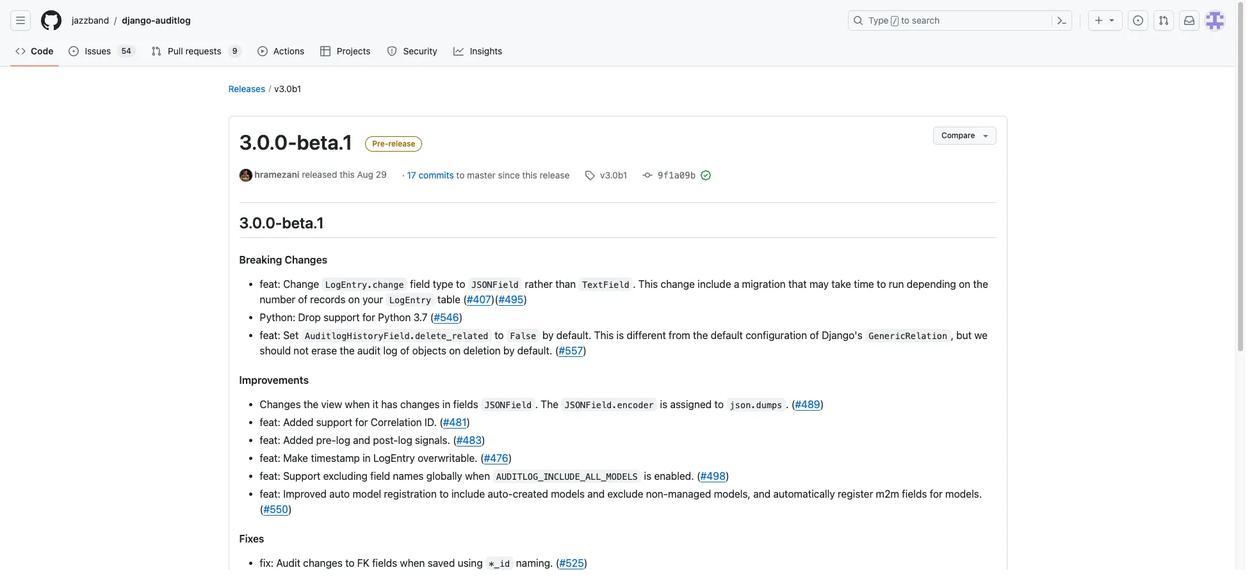 Task type: locate. For each thing, give the bounding box(es) containing it.
0 horizontal spatial git pull request image
[[151, 46, 161, 56]]

aug
[[357, 169, 373, 180]]

0 vertical spatial logentry
[[389, 295, 431, 305]]

1 horizontal spatial issue opened image
[[1133, 15, 1143, 26]]

1 horizontal spatial default.
[[556, 330, 592, 341]]

1 vertical spatial default.
[[517, 345, 552, 356]]

#495 link
[[499, 294, 524, 305]]

beta.1 up the hramezani released this aug 29
[[297, 130, 353, 154]]

jsonfield.encoder
[[565, 400, 654, 410]]

and right models
[[588, 488, 605, 500]]

to down globally
[[439, 488, 449, 500]]

( right id.
[[440, 417, 443, 428]]

support down the 'view'
[[316, 417, 352, 428]]

released
[[302, 169, 337, 180]]

type
[[869, 15, 889, 26]]

1 horizontal spatial this
[[638, 278, 658, 290]]

false
[[510, 331, 536, 341]]

. left #489
[[786, 399, 789, 410]]

in up excluding
[[363, 453, 371, 464]]

1 horizontal spatial when
[[400, 558, 425, 569]]

0 horizontal spatial .
[[535, 399, 538, 410]]

. left "the"
[[535, 399, 538, 410]]

feat: up number in the left of the page
[[260, 278, 281, 290]]

0 vertical spatial jsonfield
[[472, 280, 519, 290]]

list
[[67, 10, 840, 31]]

fields right fk
[[372, 558, 397, 569]]

2 horizontal spatial on
[[959, 278, 971, 290]]

.
[[633, 278, 636, 290], [535, 399, 538, 410], [786, 399, 789, 410]]

3.0.0-beta.1 up breaking changes
[[239, 214, 324, 232]]

0 horizontal spatial /
[[114, 15, 117, 26]]

1 vertical spatial changes
[[260, 399, 301, 410]]

1 vertical spatial logentry
[[373, 453, 415, 464]]

1 vertical spatial issue opened image
[[69, 46, 79, 56]]

by right false
[[542, 330, 554, 341]]

1 horizontal spatial on
[[449, 345, 461, 356]]

homepage image
[[41, 10, 61, 31]]

and
[[353, 435, 370, 446], [588, 488, 605, 500], [753, 488, 771, 500]]

logentry down 'post-'
[[373, 453, 415, 464]]

1 vertical spatial 3.0.0-
[[239, 214, 282, 232]]

0 vertical spatial git pull request image
[[1159, 15, 1169, 26]]

0 vertical spatial default.
[[556, 330, 592, 341]]

default. up #557 )
[[556, 330, 592, 341]]

1 vertical spatial 3.0.0-beta.1
[[239, 214, 324, 232]]

1 3.0.0-beta.1 from the top
[[239, 130, 353, 154]]

17
[[407, 170, 416, 181]]

to left search
[[901, 15, 910, 26]]

0 vertical spatial field
[[410, 278, 430, 290]]

jsonfield left "the"
[[485, 400, 532, 410]]

1 vertical spatial git pull request image
[[151, 46, 161, 56]]

on right objects
[[449, 345, 461, 356]]

jsonfield inside the "feat: change logentry.change field type to jsonfield rather than textfield"
[[472, 280, 519, 290]]

we
[[975, 330, 988, 341]]

1 horizontal spatial /
[[893, 17, 897, 26]]

using
[[458, 558, 483, 569]]

auditlog
[[155, 15, 191, 26]]

feat: up #550
[[260, 488, 281, 500]]

1 vertical spatial changes
[[303, 558, 343, 569]]

0 vertical spatial when
[[345, 399, 370, 410]]

fields up #481
[[453, 399, 478, 410]]

jsonfield up )(
[[472, 280, 519, 290]]

fixes fix: audit changes to fk fields when saved using *_id naming. ( #525 )
[[239, 533, 588, 569]]

1 vertical spatial added
[[283, 435, 314, 446]]

field inside changes the view when it has changes in fields jsonfield . the jsonfield.encoder is assigned to json.dumps . ( #489 ) feat: added support for correlation id. ( #481 ) feat: added pre-log and post-log signals. ( #483 ) feat: make timestamp in logentry overwritable. ( #476 ) feat: support excluding field names globally when auditlog_include_all_models is enabled. ( #498 )
[[370, 470, 390, 482]]

/ inside "type / to search"
[[893, 17, 897, 26]]

when inside fixes fix: audit changes to fk fields when saved using *_id naming. ( #525 )
[[400, 558, 425, 569]]

for inside changes the view when it has changes in fields jsonfield . the jsonfield.encoder is assigned to json.dumps . ( #489 ) feat: added support for correlation id. ( #481 ) feat: added pre-log and post-log signals. ( #483 ) feat: make timestamp in logentry overwritable. ( #476 ) feat: support excluding field names globally when auditlog_include_all_models is enabled. ( #498 )
[[355, 417, 368, 428]]

compare button
[[933, 127, 996, 145]]

hramezani link
[[254, 169, 300, 180]]

field left the type
[[410, 278, 430, 290]]

1 horizontal spatial of
[[400, 345, 410, 356]]

1 vertical spatial jsonfield
[[485, 400, 532, 410]]

non-
[[646, 488, 668, 500]]

on
[[959, 278, 971, 290], [348, 294, 360, 305], [449, 345, 461, 356]]

log down auditloghistoryfield.delete_related at the bottom left of page
[[383, 345, 398, 356]]

1 vertical spatial support
[[316, 417, 352, 428]]

1 horizontal spatial fields
[[453, 399, 478, 410]]

(
[[463, 294, 467, 305], [430, 312, 434, 323], [555, 345, 559, 356], [791, 399, 795, 410], [440, 417, 443, 428], [453, 435, 457, 446], [480, 453, 484, 464], [697, 470, 701, 482], [260, 504, 263, 515], [556, 558, 559, 569]]

improved
[[283, 488, 327, 500]]

release up ·
[[388, 139, 415, 149]]

logentry up 3.7
[[389, 295, 431, 305]]

change
[[661, 278, 695, 290]]

3.0.0-beta.1 for pre-
[[239, 130, 353, 154]]

created
[[513, 488, 548, 500]]

added
[[283, 417, 314, 428], [283, 435, 314, 446]]

and right models,
[[753, 488, 771, 500]]

changes
[[285, 254, 327, 266], [260, 399, 301, 410]]

3.0.0-beta.1 for breaking
[[239, 214, 324, 232]]

1 vertical spatial by
[[503, 345, 515, 356]]

#483
[[457, 435, 482, 446]]

#495
[[499, 294, 524, 305]]

0 vertical spatial v3.0b1
[[274, 83, 301, 94]]

1 horizontal spatial field
[[410, 278, 430, 290]]

to left fk
[[345, 558, 355, 569]]

git pull request image for top issue opened icon
[[1159, 15, 1169, 26]]

fields inside fixes fix: audit changes to fk fields when saved using *_id naming. ( #525 )
[[372, 558, 397, 569]]

feat: left pre-
[[260, 435, 281, 446]]

3.0.0- for pre-
[[239, 130, 297, 154]]

include
[[698, 278, 731, 290], [451, 488, 485, 500]]

1 vertical spatial include
[[451, 488, 485, 500]]

models,
[[714, 488, 751, 500]]

2 vertical spatial of
[[400, 345, 410, 356]]

code link
[[10, 42, 59, 61]]

this inside . this change include a migration that may take time to run depending on the number of records on your
[[638, 278, 658, 290]]

models
[[551, 488, 585, 500]]

the right 'depending'
[[973, 278, 988, 290]]

1 vertical spatial beta.1
[[282, 214, 324, 232]]

0 horizontal spatial of
[[298, 294, 308, 305]]

deletion
[[463, 345, 501, 356]]

1 horizontal spatial include
[[698, 278, 731, 290]]

v3.0b1 link left the commit icon
[[585, 169, 627, 182]]

changes up id.
[[400, 399, 440, 410]]

( right json.dumps
[[791, 399, 795, 410]]

pre-release
[[372, 139, 415, 149]]

git pull request image left notifications icon
[[1159, 15, 1169, 26]]

changes right the audit
[[303, 558, 343, 569]]

0 horizontal spatial changes
[[303, 558, 343, 569]]

is up non-
[[644, 470, 652, 482]]

when
[[345, 399, 370, 410], [465, 470, 490, 482], [400, 558, 425, 569]]

#407
[[467, 294, 491, 305]]

django-
[[122, 15, 155, 26]]

1 vertical spatial fields
[[902, 488, 927, 500]]

has
[[381, 399, 398, 410]]

5 feat: from the top
[[260, 453, 281, 464]]

feat: inside feat: improved auto model registration to include auto-created models and exclude non-managed models, and automatically register m2m fields for models. (
[[260, 488, 281, 500]]

release left tag icon
[[540, 170, 570, 181]]

54
[[121, 46, 131, 56]]

0 horizontal spatial fields
[[372, 558, 397, 569]]

actions
[[273, 45, 304, 56]]

and left 'post-'
[[353, 435, 370, 446]]

/ right "type"
[[893, 17, 897, 26]]

1 horizontal spatial v3.0b1
[[600, 170, 627, 181]]

issue opened image left issues at the left of page
[[69, 46, 79, 56]]

0 vertical spatial include
[[698, 278, 731, 290]]

changes up change
[[285, 254, 327, 266]]

default.
[[556, 330, 592, 341], [517, 345, 552, 356]]

in up '#481' link at the left bottom of the page
[[442, 399, 451, 410]]

1 vertical spatial for
[[355, 417, 368, 428]]

2 horizontal spatial of
[[810, 330, 819, 341]]

2 vertical spatial is
[[644, 470, 652, 482]]

the right from
[[693, 330, 708, 341]]

0 vertical spatial on
[[959, 278, 971, 290]]

0 horizontal spatial in
[[363, 453, 371, 464]]

3.0.0- up breaking
[[239, 214, 282, 232]]

verified commit signature image
[[701, 171, 711, 181]]

by down false
[[503, 345, 515, 356]]

log down correlation
[[398, 435, 412, 446]]

0 horizontal spatial issue opened image
[[69, 46, 79, 56]]

take
[[832, 278, 851, 290]]

notifications image
[[1184, 15, 1195, 26]]

#498
[[701, 470, 726, 482]]

0 vertical spatial beta.1
[[297, 130, 353, 154]]

#481 link
[[443, 417, 467, 428]]

0 vertical spatial of
[[298, 294, 308, 305]]

feat: down the improvements
[[260, 417, 281, 428]]

. this change include a migration that may take time to run depending on the number of records on your
[[260, 278, 988, 305]]

1 horizontal spatial .
[[633, 278, 636, 290]]

genericrelation
[[869, 331, 947, 341]]

python: drop support for python 3.7 ( #546 )
[[260, 312, 463, 323]]

jazzband link
[[67, 10, 114, 31]]

set
[[283, 330, 299, 341]]

audit
[[276, 558, 300, 569]]

0 horizontal spatial and
[[353, 435, 370, 446]]

. right textfield
[[633, 278, 636, 290]]

/ inside the jazzband / django-auditlog
[[114, 15, 117, 26]]

/ for type
[[893, 17, 897, 26]]

command palette image
[[1057, 15, 1067, 26]]

for left correlation
[[355, 417, 368, 428]]

the left audit
[[340, 345, 355, 356]]

0 vertical spatial support
[[324, 312, 360, 323]]

support down records
[[324, 312, 360, 323]]

is left assigned
[[660, 399, 668, 410]]

graph image
[[454, 46, 464, 56]]

models.
[[945, 488, 982, 500]]

overwritable.
[[418, 453, 478, 464]]

configuration
[[746, 330, 807, 341]]

triangle down image
[[1107, 15, 1117, 25]]

feat: left the support
[[260, 470, 281, 482]]

v3.0b1 down the actions at left top
[[274, 83, 301, 94]]

issue opened image right triangle down image
[[1133, 15, 1143, 26]]

0 vertical spatial release
[[388, 139, 415, 149]]

not
[[294, 345, 309, 356]]

issue opened image
[[1133, 15, 1143, 26], [69, 46, 79, 56]]

this
[[638, 278, 658, 290], [594, 330, 614, 341]]

3.0.0-
[[239, 130, 297, 154], [239, 214, 282, 232]]

3.0.0- up hramezani
[[239, 130, 297, 154]]

include down globally
[[451, 488, 485, 500]]

2 vertical spatial fields
[[372, 558, 397, 569]]

0 vertical spatial in
[[442, 399, 451, 410]]

v3.0b1 link down the actions at left top
[[274, 83, 301, 94]]

1 horizontal spatial v3.0b1 link
[[585, 169, 627, 182]]

1 vertical spatial is
[[660, 399, 668, 410]]

on right 'depending'
[[959, 278, 971, 290]]

this left aug
[[340, 169, 355, 180]]

1 horizontal spatial log
[[383, 345, 398, 356]]

table image
[[321, 46, 331, 56]]

to left the run on the right of the page
[[877, 278, 886, 290]]

textfield
[[582, 280, 629, 290]]

saved
[[428, 558, 455, 569]]

for left models. on the bottom right of the page
[[930, 488, 943, 500]]

0 horizontal spatial by
[[503, 345, 515, 356]]

fields right m2m
[[902, 488, 927, 500]]

support
[[324, 312, 360, 323], [316, 417, 352, 428]]

requests
[[185, 45, 221, 56]]

records
[[310, 294, 346, 305]]

0 horizontal spatial is
[[617, 330, 624, 341]]

1 horizontal spatial in
[[442, 399, 451, 410]]

17 commits link
[[407, 170, 456, 181]]

the left the 'view'
[[303, 399, 319, 410]]

feat: left make
[[260, 453, 281, 464]]

/ left django-
[[114, 15, 117, 26]]

feat: up the should
[[260, 330, 281, 341]]

·
[[402, 170, 405, 181]]

git pull request image
[[1159, 15, 1169, 26], [151, 46, 161, 56]]

commit image
[[643, 171, 653, 181]]

1 vertical spatial release
[[540, 170, 570, 181]]

python:
[[260, 312, 295, 323]]

rather
[[525, 278, 553, 290]]

1 3.0.0- from the top
[[239, 130, 297, 154]]

this right since
[[522, 170, 537, 181]]

2 vertical spatial when
[[400, 558, 425, 569]]

1 vertical spatial in
[[363, 453, 371, 464]]

( up fixes
[[260, 504, 263, 515]]

1 vertical spatial this
[[594, 330, 614, 341]]

tag image
[[585, 171, 595, 181]]

changes down the improvements
[[260, 399, 301, 410]]

git pull request image left pull
[[151, 46, 161, 56]]

0 vertical spatial 3.0.0-
[[239, 130, 297, 154]]

2 3.0.0- from the top
[[239, 214, 282, 232]]

0 horizontal spatial when
[[345, 399, 370, 410]]

registration
[[384, 488, 437, 500]]

of left django's
[[810, 330, 819, 341]]

@hramezani image
[[239, 169, 252, 182]]

should
[[260, 345, 291, 356]]

7 feat: from the top
[[260, 488, 281, 500]]

fields inside feat: improved auto model registration to include auto-created models and exclude non-managed models, and automatically register m2m fields for models. (
[[902, 488, 927, 500]]

default
[[711, 330, 743, 341]]

0 vertical spatial issue opened image
[[1133, 15, 1143, 26]]

0 vertical spatial v3.0b1 link
[[274, 83, 301, 94]]

include inside . this change include a migration that may take time to run depending on the number of records on your
[[698, 278, 731, 290]]

when left it
[[345, 399, 370, 410]]

the inside . this change include a migration that may take time to run depending on the number of records on your
[[973, 278, 988, 290]]

( down 'feat: set auditloghistoryfield.delete_related to false by default. this is different from the default configuration of django's genericrelation'
[[555, 345, 559, 356]]

is left different
[[617, 330, 624, 341]]

0 horizontal spatial default.
[[517, 345, 552, 356]]

of down auditloghistoryfield.delete_related at the bottom left of page
[[400, 345, 410, 356]]

v3.0b1 right tag icon
[[600, 170, 627, 181]]

3.0.0-beta.1 up hramezani link
[[239, 130, 353, 154]]

1 vertical spatial when
[[465, 470, 490, 482]]

( right naming.
[[556, 558, 559, 569]]

2 horizontal spatial fields
[[902, 488, 927, 500]]

in
[[442, 399, 451, 410], [363, 453, 371, 464]]

include left a
[[698, 278, 731, 290]]

1 horizontal spatial changes
[[400, 399, 440, 410]]

security link
[[382, 42, 443, 61]]

of down change
[[298, 294, 308, 305]]

when left saved
[[400, 558, 425, 569]]

jsonfield inside changes the view when it has changes in fields jsonfield . the jsonfield.encoder is assigned to json.dumps . ( #489 ) feat: added support for correlation id. ( #481 ) feat: added pre-log and post-log signals. ( #483 ) feat: make timestamp in logentry overwritable. ( #476 ) feat: support excluding field names globally when auditlog_include_all_models is enabled. ( #498 )
[[485, 400, 532, 410]]

auto-
[[488, 488, 513, 500]]

1 horizontal spatial git pull request image
[[1159, 15, 1169, 26]]

of
[[298, 294, 308, 305], [810, 330, 819, 341], [400, 345, 410, 356]]

field
[[410, 278, 430, 290], [370, 470, 390, 482]]

0 horizontal spatial include
[[451, 488, 485, 500]]

0 vertical spatial changes
[[400, 399, 440, 410]]

when down '#476' link
[[465, 470, 490, 482]]

beta.1 up breaking changes
[[282, 214, 324, 232]]

2 3.0.0-beta.1 from the top
[[239, 214, 324, 232]]

default. down false
[[517, 345, 552, 356]]

log inside ", but we should not erase the audit log of objects on deletion by default. ("
[[383, 345, 398, 356]]

2 added from the top
[[283, 435, 314, 446]]

changes inside changes the view when it has changes in fields jsonfield . the jsonfield.encoder is assigned to json.dumps . ( #489 ) feat: added support for correlation id. ( #481 ) feat: added pre-log and post-log signals. ( #483 ) feat: make timestamp in logentry overwritable. ( #476 ) feat: support excluding field names globally when auditlog_include_all_models is enabled. ( #498 )
[[260, 399, 301, 410]]

on down logentry.change
[[348, 294, 360, 305]]

log up timestamp
[[336, 435, 350, 446]]

for down "your"
[[362, 312, 375, 323]]

may
[[810, 278, 829, 290]]

actions link
[[252, 42, 310, 61]]

projects link
[[315, 42, 377, 61]]

to right assigned
[[715, 399, 724, 410]]

0 vertical spatial this
[[638, 278, 658, 290]]

2 vertical spatial for
[[930, 488, 943, 500]]

is
[[617, 330, 624, 341], [660, 399, 668, 410], [644, 470, 652, 482]]

shield image
[[387, 46, 397, 56]]

2 vertical spatial on
[[449, 345, 461, 356]]

field up model
[[370, 470, 390, 482]]



Task type: vqa. For each thing, say whether or not it's contained in the screenshot.
'contextvar' associated with use contextvar instead of threadlocal Test #894: Pull request #581 synchronize             by hramezani
no



Task type: describe. For each thing, give the bounding box(es) containing it.
0 horizontal spatial release
[[388, 139, 415, 149]]

number
[[260, 294, 295, 305]]

0 horizontal spatial this
[[594, 330, 614, 341]]

change
[[283, 278, 319, 290]]

search
[[912, 15, 940, 26]]

#489 link
[[795, 399, 820, 410]]

#557 link
[[559, 345, 583, 356]]

than
[[555, 278, 576, 290]]

3.0.0- for breaking
[[239, 214, 282, 232]]

beta.1 for pre-
[[297, 130, 353, 154]]

releases
[[228, 83, 265, 94]]

run
[[889, 278, 904, 290]]

, but we should not erase the audit log of objects on deletion by default. (
[[260, 330, 988, 356]]

pull requests
[[168, 45, 221, 56]]

plus image
[[1094, 15, 1104, 26]]

improvements
[[239, 374, 309, 386]]

logentry inside changes the view when it has changes in fields jsonfield . the jsonfield.encoder is assigned to json.dumps . ( #489 ) feat: added support for correlation id. ( #481 ) feat: added pre-log and post-log signals. ( #483 ) feat: make timestamp in logentry overwritable. ( #476 ) feat: support excluding field names globally when auditlog_include_all_models is enabled. ( #498 )
[[373, 453, 415, 464]]

0 horizontal spatial v3.0b1 link
[[274, 83, 301, 94]]

1 horizontal spatial this
[[522, 170, 537, 181]]

pull
[[168, 45, 183, 56]]

3 feat: from the top
[[260, 417, 281, 428]]

releases link
[[228, 83, 265, 94]]

of inside . this change include a migration that may take time to run depending on the number of records on your
[[298, 294, 308, 305]]

correlation
[[371, 417, 422, 428]]

#498 link
[[701, 470, 726, 482]]

support inside changes the view when it has changes in fields jsonfield . the jsonfield.encoder is assigned to json.dumps . ( #489 ) feat: added support for correlation id. ( #481 ) feat: added pre-log and post-log signals. ( #483 ) feat: make timestamp in logentry overwritable. ( #476 ) feat: support excluding field names globally when auditlog_include_all_models is enabled. ( #498 )
[[316, 417, 352, 428]]

#407 link
[[467, 294, 491, 305]]

to inside . this change include a migration that may take time to run depending on the number of records on your
[[877, 278, 886, 290]]

( right 3.7
[[430, 312, 434, 323]]

/ for jazzband
[[114, 15, 117, 26]]

pre-
[[316, 435, 336, 446]]

0 horizontal spatial v3.0b1
[[274, 83, 301, 94]]

2 horizontal spatial is
[[660, 399, 668, 410]]

2 horizontal spatial and
[[753, 488, 771, 500]]

auditloghistoryfield.delete_related
[[305, 331, 488, 341]]

#483 link
[[457, 435, 482, 446]]

insights
[[470, 45, 502, 56]]

#525 link
[[559, 558, 584, 569]]

logentry.change
[[325, 280, 404, 290]]

( inside feat: improved auto model registration to include auto-created models and exclude non-managed models, and automatically register m2m fields for models. (
[[260, 504, 263, 515]]

excluding
[[323, 470, 368, 482]]

audit
[[357, 345, 381, 356]]

the
[[541, 399, 559, 410]]

timestamp
[[311, 453, 360, 464]]

names
[[393, 470, 424, 482]]

django-auditlog link
[[117, 10, 196, 31]]

list containing jazzband
[[67, 10, 840, 31]]

to inside feat: improved auto model registration to include auto-created models and exclude non-managed models, and automatically register m2m fields for models. (
[[439, 488, 449, 500]]

#550 link
[[263, 504, 288, 515]]

0 vertical spatial is
[[617, 330, 624, 341]]

1 horizontal spatial is
[[644, 470, 652, 482]]

id.
[[425, 417, 437, 428]]

by inside ", but we should not erase the audit log of objects on deletion by default. ("
[[503, 345, 515, 356]]

migration
[[742, 278, 786, 290]]

code image
[[15, 46, 26, 56]]

#489
[[795, 399, 820, 410]]

9f1a09b
[[658, 171, 696, 181]]

2 horizontal spatial .
[[786, 399, 789, 410]]

( inside fixes fix: audit changes to fk fields when saved using *_id naming. ( #525 )
[[556, 558, 559, 569]]

your
[[363, 294, 383, 305]]

time
[[854, 278, 874, 290]]

)(
[[491, 294, 499, 305]]

· 17 commits to master           since this release
[[402, 170, 570, 181]]

projects
[[337, 45, 371, 56]]

triangle down image
[[980, 131, 991, 141]]

view
[[321, 399, 342, 410]]

depending
[[907, 278, 956, 290]]

to left master
[[456, 170, 465, 181]]

naming.
[[516, 558, 553, 569]]

0 horizontal spatial this
[[340, 169, 355, 180]]

objects
[[412, 345, 446, 356]]

the inside ", but we should not erase the audit log of objects on deletion by default. ("
[[340, 345, 355, 356]]

1 horizontal spatial release
[[540, 170, 570, 181]]

29
[[376, 169, 387, 180]]

1 vertical spatial v3.0b1
[[600, 170, 627, 181]]

( right table
[[463, 294, 467, 305]]

1 vertical spatial v3.0b1 link
[[585, 169, 627, 182]]

make
[[283, 453, 308, 464]]

play image
[[257, 46, 268, 56]]

( down '#481' link at the left bottom of the page
[[453, 435, 457, 446]]

a
[[734, 278, 739, 290]]

default. inside ", but we should not erase the audit log of objects on deletion by default. ("
[[517, 345, 552, 356]]

to inside changes the view when it has changes in fields jsonfield . the jsonfield.encoder is assigned to json.dumps . ( #489 ) feat: added support for correlation id. ( #481 ) feat: added pre-log and post-log signals. ( #483 ) feat: make timestamp in logentry overwritable. ( #476 ) feat: support excluding field names globally when auditlog_include_all_models is enabled. ( #498 )
[[715, 399, 724, 410]]

git pull request image for bottommost issue opened icon
[[151, 46, 161, 56]]

auditlog_include_all_models
[[496, 472, 638, 482]]

0 vertical spatial by
[[542, 330, 554, 341]]

breaking
[[239, 254, 282, 266]]

changes inside fixes fix: audit changes to fk fields when saved using *_id naming. ( #525 )
[[303, 558, 343, 569]]

of inside ", but we should not erase the audit log of objects on deletion by default. ("
[[400, 345, 410, 356]]

the inside changes the view when it has changes in fields jsonfield . the jsonfield.encoder is assigned to json.dumps . ( #489 ) feat: added support for correlation id. ( #481 ) feat: added pre-log and post-log signals. ( #483 ) feat: make timestamp in logentry overwritable. ( #476 ) feat: support excluding field names globally when auditlog_include_all_models is enabled. ( #498 )
[[303, 399, 319, 410]]

( down #483
[[480, 453, 484, 464]]

6 feat: from the top
[[260, 470, 281, 482]]

#481
[[443, 417, 467, 428]]

for inside feat: improved auto model registration to include auto-created models and exclude non-managed models, and automatically register m2m fields for models. (
[[930, 488, 943, 500]]

0 horizontal spatial log
[[336, 435, 350, 446]]

#557 )
[[559, 345, 587, 356]]

#550 )
[[263, 504, 292, 515]]

. inside . this change include a migration that may take time to run depending on the number of records on your
[[633, 278, 636, 290]]

to up deletion
[[495, 330, 504, 341]]

( up managed
[[697, 470, 701, 482]]

fk
[[357, 558, 370, 569]]

django's
[[822, 330, 863, 341]]

logentry table ( #407 )( #495 )
[[389, 294, 527, 305]]

#557
[[559, 345, 583, 356]]

table
[[437, 294, 461, 305]]

fields inside changes the view when it has changes in fields jsonfield . the jsonfield.encoder is assigned to json.dumps . ( #489 ) feat: added support for correlation id. ( #481 ) feat: added pre-log and post-log signals. ( #483 ) feat: make timestamp in logentry overwritable. ( #476 ) feat: support excluding field names globally when auditlog_include_all_models is enabled. ( #498 )
[[453, 399, 478, 410]]

to inside fixes fix: audit changes to fk fields when saved using *_id naming. ( #525 )
[[345, 558, 355, 569]]

9f1a09b link
[[643, 170, 698, 181]]

1 feat: from the top
[[260, 278, 281, 290]]

type / to search
[[869, 15, 940, 26]]

on inside ", but we should not erase the audit log of objects on deletion by default. ("
[[449, 345, 461, 356]]

1 added from the top
[[283, 417, 314, 428]]

1 vertical spatial of
[[810, 330, 819, 341]]

that
[[789, 278, 807, 290]]

logentry inside logentry table ( #407 )( #495 )
[[389, 295, 431, 305]]

commits
[[419, 170, 454, 181]]

#546
[[434, 312, 459, 323]]

2 horizontal spatial log
[[398, 435, 412, 446]]

exclude
[[608, 488, 643, 500]]

1 horizontal spatial and
[[588, 488, 605, 500]]

0 vertical spatial for
[[362, 312, 375, 323]]

breaking changes
[[239, 254, 327, 266]]

and inside changes the view when it has changes in fields jsonfield . the jsonfield.encoder is assigned to json.dumps . ( #489 ) feat: added support for correlation id. ( #481 ) feat: added pre-log and post-log signals. ( #483 ) feat: make timestamp in logentry overwritable. ( #476 ) feat: support excluding field names globally when auditlog_include_all_models is enabled. ( #498 )
[[353, 435, 370, 446]]

different
[[627, 330, 666, 341]]

( inside ", but we should not erase the audit log of objects on deletion by default. ("
[[555, 345, 559, 356]]

to up logentry table ( #407 )( #495 )
[[456, 278, 465, 290]]

) inside fixes fix: audit changes to fk fields when saved using *_id naming. ( #525 )
[[584, 558, 588, 569]]

jazzband / django-auditlog
[[72, 15, 191, 26]]

insights link
[[449, 42, 509, 61]]

#476 link
[[484, 453, 508, 464]]

python
[[378, 312, 411, 323]]

managed
[[668, 488, 711, 500]]

changes inside changes the view when it has changes in fields jsonfield . the jsonfield.encoder is assigned to json.dumps . ( #489 ) feat: added support for correlation id. ( #481 ) feat: added pre-log and post-log signals. ( #483 ) feat: make timestamp in logentry overwritable. ( #476 ) feat: support excluding field names globally when auditlog_include_all_models is enabled. ( #498 )
[[400, 399, 440, 410]]

beta.1 for breaking
[[282, 214, 324, 232]]

0 vertical spatial changes
[[285, 254, 327, 266]]

2 feat: from the top
[[260, 330, 281, 341]]

2 horizontal spatial when
[[465, 470, 490, 482]]

assigned
[[670, 399, 712, 410]]

fixes
[[239, 533, 264, 545]]

changes the view when it has changes in fields jsonfield . the jsonfield.encoder is assigned to json.dumps . ( #489 ) feat: added support for correlation id. ( #481 ) feat: added pre-log and post-log signals. ( #483 ) feat: make timestamp in logentry overwritable. ( #476 ) feat: support excluding field names globally when auditlog_include_all_models is enabled. ( #498 )
[[260, 399, 824, 482]]

signals.
[[415, 435, 450, 446]]

4 feat: from the top
[[260, 435, 281, 446]]

#546 link
[[434, 312, 459, 323]]

include inside feat: improved auto model registration to include auto-created models and exclude non-managed models, and automatically register m2m fields for models. (
[[451, 488, 485, 500]]

m2m
[[876, 488, 899, 500]]

0 horizontal spatial on
[[348, 294, 360, 305]]



